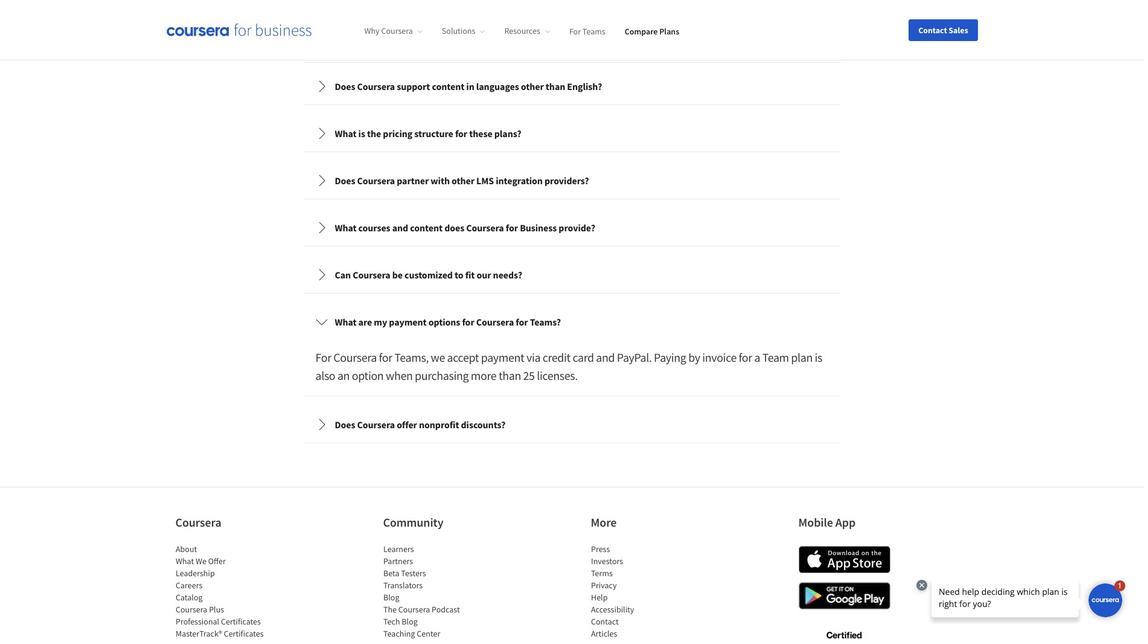 Task type: describe. For each thing, give the bounding box(es) containing it.
payment inside "dropdown button"
[[389, 316, 427, 328]]

business
[[520, 221, 557, 234]]

1 vertical spatial certificates
[[224, 628, 263, 639]]

beta
[[383, 568, 399, 578]]

mobile
[[799, 514, 834, 530]]

what are my payment options for coursera for teams?
[[335, 316, 561, 328]]

accessibility link
[[591, 604, 634, 615]]

teaching
[[383, 628, 415, 639]]

purchasing
[[415, 368, 469, 383]]

the coursera podcast link
[[383, 604, 460, 615]]

we
[[431, 350, 445, 365]]

list for more
[[591, 543, 694, 639]]

coursera right why
[[381, 26, 413, 36]]

option
[[352, 368, 384, 383]]

download on the app store image
[[799, 546, 891, 573]]

learners
[[383, 543, 414, 554]]

coursera inside dropdown button
[[353, 269, 391, 281]]

terms
[[591, 568, 613, 578]]

options
[[429, 316, 461, 328]]

what is the pricing structure for these plans?
[[335, 127, 522, 139]]

pricing
[[383, 127, 413, 139]]

translators
[[383, 580, 423, 591]]

articles
[[591, 628, 617, 639]]

more
[[471, 368, 497, 383]]

does coursera partner with other lms integration providers? button
[[306, 163, 839, 197]]

does for does coursera partner with other lms integration providers?
[[335, 174, 356, 186]]

languages
[[477, 80, 519, 92]]

mastertrack®
[[175, 628, 222, 639]]

coursera inside about what we offer leadership careers catalog coursera plus professional certificates mastertrack® certificates
[[175, 604, 207, 615]]

tech
[[383, 616, 400, 627]]

center
[[417, 628, 440, 639]]

discounts?
[[461, 418, 506, 430]]

when
[[386, 368, 413, 383]]

also
[[316, 368, 335, 383]]

does for does coursera offer nonprofit discounts?
[[335, 418, 356, 430]]

sales
[[949, 24, 969, 35]]

for teams
[[570, 26, 606, 36]]

compare
[[625, 26, 658, 36]]

lms
[[477, 174, 494, 186]]

learners link
[[383, 543, 414, 554]]

is inside "for coursera for teams, we accept payment via credit card and paypal. paying by invoice for a team plan is also an option when purchasing more than 25 licenses."
[[815, 350, 823, 365]]

why coursera
[[365, 26, 413, 36]]

terms link
[[591, 568, 613, 578]]

why coursera link
[[365, 26, 423, 36]]

what for what courses and content does coursera for business provide?
[[335, 221, 357, 234]]

can
[[335, 269, 351, 281]]

translators link
[[383, 580, 423, 591]]

what for what is the pricing structure for these plans?
[[335, 127, 357, 139]]

contact sales
[[919, 24, 969, 35]]

our
[[477, 269, 491, 281]]

does coursera offer nonprofit discounts?
[[335, 418, 506, 430]]

press investors terms privacy help accessibility contact articles
[[591, 543, 634, 639]]

teams?
[[530, 316, 561, 328]]

about link
[[175, 543, 197, 554]]

accept
[[447, 350, 479, 365]]

courses
[[359, 221, 391, 234]]

can coursera be customized to fit our needs? button
[[306, 258, 839, 292]]

what courses and content does coursera for business provide?
[[335, 221, 596, 234]]

a
[[755, 350, 761, 365]]

podcast
[[432, 604, 460, 615]]

plans
[[660, 26, 680, 36]]

team
[[763, 350, 789, 365]]

blog link
[[383, 592, 399, 603]]

by
[[689, 350, 701, 365]]

provide?
[[559, 221, 596, 234]]

resources
[[505, 26, 541, 36]]

teams
[[583, 26, 606, 36]]

coursera left support
[[357, 80, 395, 92]]

for teams link
[[570, 26, 606, 36]]

offer
[[397, 418, 417, 430]]

support
[[397, 80, 430, 92]]

does coursera support content in languages other than english?
[[335, 80, 603, 92]]

careers
[[175, 580, 202, 591]]

1 vertical spatial blog
[[402, 616, 418, 627]]

leadership
[[175, 568, 215, 578]]

press
[[591, 543, 610, 554]]

catalog
[[175, 592, 202, 603]]

customized
[[405, 269, 453, 281]]

coursera left partner at the top left
[[357, 174, 395, 186]]

licenses.
[[537, 368, 578, 383]]

for coursera for teams, we accept payment via credit card and paypal. paying by invoice for a team plan is also an option when purchasing more than 25 licenses.
[[316, 350, 823, 383]]

than inside dropdown button
[[546, 80, 566, 92]]

for inside dropdown button
[[455, 127, 468, 139]]

about
[[175, 543, 197, 554]]

0 vertical spatial blog
[[383, 592, 399, 603]]

0 horizontal spatial other
[[452, 174, 475, 186]]

card
[[573, 350, 594, 365]]

professional certificates link
[[175, 616, 261, 627]]

plus
[[209, 604, 224, 615]]

content for and
[[410, 221, 443, 234]]

professional
[[175, 616, 219, 627]]

careers link
[[175, 580, 202, 591]]

for left a
[[739, 350, 753, 365]]



Task type: locate. For each thing, give the bounding box(es) containing it.
what inside "dropdown button"
[[335, 316, 357, 328]]

integration
[[496, 174, 543, 186]]

and inside "for coursera for teams, we accept payment via credit card and paypal. paying by invoice for a team plan is also an option when purchasing more than 25 licenses."
[[596, 350, 615, 365]]

coursera right "does"
[[467, 221, 504, 234]]

0 horizontal spatial for
[[316, 350, 331, 365]]

investors link
[[591, 556, 623, 566]]

list containing press
[[591, 543, 694, 639]]

coursera left be
[[353, 269, 391, 281]]

resources link
[[505, 26, 550, 36]]

logo of certified b corporation image
[[820, 624, 869, 639]]

contact up 'articles' link at the bottom right of page
[[591, 616, 619, 627]]

for left teams on the right of the page
[[570, 26, 581, 36]]

is left the
[[359, 127, 365, 139]]

the
[[367, 127, 381, 139]]

does coursera offer nonprofit discounts? button
[[306, 408, 839, 441]]

list for coursera
[[175, 543, 278, 639]]

what courses and content does coursera for business provide? button
[[306, 211, 839, 244]]

credit
[[543, 350, 571, 365]]

1 horizontal spatial contact
[[919, 24, 948, 35]]

list for community
[[383, 543, 486, 639]]

why
[[365, 26, 380, 36]]

plan
[[792, 350, 813, 365]]

coursera plus link
[[175, 604, 224, 615]]

what inside dropdown button
[[335, 127, 357, 139]]

certificates up mastertrack® certificates link
[[221, 616, 261, 627]]

coursera down "catalog"
[[175, 604, 207, 615]]

more
[[591, 514, 617, 530]]

tech blog link
[[383, 616, 418, 627]]

beta testers link
[[383, 568, 426, 578]]

for inside "for coursera for teams, we accept payment via credit card and paypal. paying by invoice for a team plan is also an option when purchasing more than 25 licenses."
[[316, 350, 331, 365]]

payment right my
[[389, 316, 427, 328]]

than
[[546, 80, 566, 92], [499, 368, 521, 383]]

0 vertical spatial other
[[521, 80, 544, 92]]

testers
[[401, 568, 426, 578]]

is inside what is the pricing structure for these plans? dropdown button
[[359, 127, 365, 139]]

0 vertical spatial certificates
[[221, 616, 261, 627]]

partner
[[397, 174, 429, 186]]

0 vertical spatial contact
[[919, 24, 948, 35]]

paypal.
[[617, 350, 652, 365]]

coursera for business image
[[166, 24, 311, 36]]

is
[[359, 127, 365, 139], [815, 350, 823, 365]]

and inside dropdown button
[[392, 221, 408, 234]]

payment up more at the left bottom
[[481, 350, 525, 365]]

payment inside "for coursera for teams, we accept payment via credit card and paypal. paying by invoice for a team plan is also an option when purchasing more than 25 licenses."
[[481, 350, 525, 365]]

does
[[445, 221, 465, 234]]

coursera inside learners partners beta testers translators blog the coursera podcast tech blog teaching center
[[398, 604, 430, 615]]

1 horizontal spatial list
[[383, 543, 486, 639]]

privacy link
[[591, 580, 617, 591]]

for inside dropdown button
[[506, 221, 518, 234]]

paying
[[654, 350, 687, 365]]

contact inside press investors terms privacy help accessibility contact articles
[[591, 616, 619, 627]]

coursera up an
[[334, 350, 377, 365]]

contact left sales on the right
[[919, 24, 948, 35]]

an
[[338, 368, 350, 383]]

content left in
[[432, 80, 465, 92]]

1 does from the top
[[335, 80, 356, 92]]

partners link
[[383, 556, 413, 566]]

coursera up about at the left bottom of page
[[175, 514, 222, 530]]

offer
[[208, 556, 226, 566]]

3 does from the top
[[335, 418, 356, 430]]

invoice
[[703, 350, 737, 365]]

blog up teaching center link
[[402, 616, 418, 627]]

1 horizontal spatial is
[[815, 350, 823, 365]]

coursera inside "for coursera for teams, we accept payment via credit card and paypal. paying by invoice for a team plan is also an option when purchasing more than 25 licenses."
[[334, 350, 377, 365]]

other
[[521, 80, 544, 92], [452, 174, 475, 186]]

1 horizontal spatial for
[[570, 26, 581, 36]]

1 vertical spatial payment
[[481, 350, 525, 365]]

in
[[467, 80, 475, 92]]

for for for teams
[[570, 26, 581, 36]]

25
[[523, 368, 535, 383]]

0 horizontal spatial and
[[392, 221, 408, 234]]

what for what are my payment options for coursera for teams?
[[335, 316, 357, 328]]

press link
[[591, 543, 610, 554]]

partners
[[383, 556, 413, 566]]

blog
[[383, 592, 399, 603], [402, 616, 418, 627]]

for
[[455, 127, 468, 139], [506, 221, 518, 234], [462, 316, 475, 328], [516, 316, 528, 328], [379, 350, 393, 365], [739, 350, 753, 365]]

get it on google play image
[[799, 582, 891, 609]]

what down about link
[[175, 556, 194, 566]]

what left are
[[335, 316, 357, 328]]

content left "does"
[[410, 221, 443, 234]]

english?
[[567, 80, 603, 92]]

does coursera support content in languages other than english? button
[[306, 69, 839, 103]]

than left english?
[[546, 80, 566, 92]]

0 vertical spatial is
[[359, 127, 365, 139]]

is right the plan
[[815, 350, 823, 365]]

coursera inside "dropdown button"
[[477, 316, 514, 328]]

coursera
[[381, 26, 413, 36], [357, 80, 395, 92], [357, 174, 395, 186], [467, 221, 504, 234], [353, 269, 391, 281], [477, 316, 514, 328], [334, 350, 377, 365], [357, 418, 395, 430], [175, 514, 222, 530], [175, 604, 207, 615], [398, 604, 430, 615]]

my
[[374, 316, 387, 328]]

contact link
[[591, 616, 619, 627]]

1 horizontal spatial than
[[546, 80, 566, 92]]

and
[[392, 221, 408, 234], [596, 350, 615, 365]]

for for for coursera for teams, we accept payment via credit card and paypal. paying by invoice for a team plan is also an option when purchasing more than 25 licenses.
[[316, 350, 331, 365]]

content for support
[[432, 80, 465, 92]]

0 horizontal spatial is
[[359, 127, 365, 139]]

2 vertical spatial does
[[335, 418, 356, 430]]

1 vertical spatial other
[[452, 174, 475, 186]]

teaching center link
[[383, 628, 440, 639]]

0 vertical spatial and
[[392, 221, 408, 234]]

0 horizontal spatial list
[[175, 543, 278, 639]]

0 vertical spatial than
[[546, 80, 566, 92]]

1 vertical spatial than
[[499, 368, 521, 383]]

coursera up the accept
[[477, 316, 514, 328]]

list
[[175, 543, 278, 639], [383, 543, 486, 639], [591, 543, 694, 639]]

blog up the
[[383, 592, 399, 603]]

1 vertical spatial and
[[596, 350, 615, 365]]

for left business
[[506, 221, 518, 234]]

other left lms
[[452, 174, 475, 186]]

teams,
[[395, 350, 429, 365]]

2 list from the left
[[383, 543, 486, 639]]

than inside "for coursera for teams, we accept payment via credit card and paypal. paying by invoice for a team plan is also an option when purchasing more than 25 licenses."
[[499, 368, 521, 383]]

1 horizontal spatial payment
[[481, 350, 525, 365]]

are
[[359, 316, 372, 328]]

1 vertical spatial contact
[[591, 616, 619, 627]]

plans?
[[495, 127, 522, 139]]

what inside about what we offer leadership careers catalog coursera plus professional certificates mastertrack® certificates
[[175, 556, 194, 566]]

0 horizontal spatial payment
[[389, 316, 427, 328]]

compare plans link
[[625, 26, 680, 36]]

1 vertical spatial for
[[316, 350, 331, 365]]

and right courses
[[392, 221, 408, 234]]

contact
[[919, 24, 948, 35], [591, 616, 619, 627]]

for up 'when'
[[379, 350, 393, 365]]

privacy
[[591, 580, 617, 591]]

does
[[335, 80, 356, 92], [335, 174, 356, 186], [335, 418, 356, 430]]

coursera left offer at the bottom of the page
[[357, 418, 395, 430]]

1 list from the left
[[175, 543, 278, 639]]

1 vertical spatial does
[[335, 174, 356, 186]]

what
[[335, 127, 357, 139], [335, 221, 357, 234], [335, 316, 357, 328], [175, 556, 194, 566]]

coursera up tech blog link
[[398, 604, 430, 615]]

1 vertical spatial content
[[410, 221, 443, 234]]

contact sales button
[[909, 19, 978, 41]]

list containing about
[[175, 543, 278, 639]]

for right the options
[[462, 316, 475, 328]]

list containing learners
[[383, 543, 486, 639]]

2 horizontal spatial list
[[591, 543, 694, 639]]

0 vertical spatial payment
[[389, 316, 427, 328]]

0 vertical spatial for
[[570, 26, 581, 36]]

for left these
[[455, 127, 468, 139]]

certificates down professional certificates link at the bottom left
[[224, 628, 263, 639]]

1 horizontal spatial other
[[521, 80, 544, 92]]

app
[[836, 514, 856, 530]]

0 vertical spatial does
[[335, 80, 356, 92]]

what we offer link
[[175, 556, 226, 566]]

structure
[[415, 127, 454, 139]]

0 horizontal spatial contact
[[591, 616, 619, 627]]

what are my payment options for coursera for teams? button
[[306, 305, 839, 339]]

about what we offer leadership careers catalog coursera plus professional certificates mastertrack® certificates
[[175, 543, 263, 639]]

content
[[432, 80, 465, 92], [410, 221, 443, 234]]

3 list from the left
[[591, 543, 694, 639]]

mastertrack® certificates link
[[175, 628, 263, 639]]

be
[[393, 269, 403, 281]]

learners partners beta testers translators blog the coursera podcast tech blog teaching center
[[383, 543, 460, 639]]

1 horizontal spatial and
[[596, 350, 615, 365]]

1 vertical spatial is
[[815, 350, 823, 365]]

than left 25
[[499, 368, 521, 383]]

and right card at the right bottom of page
[[596, 350, 615, 365]]

these
[[470, 127, 493, 139]]

1 horizontal spatial blog
[[402, 616, 418, 627]]

0 horizontal spatial than
[[499, 368, 521, 383]]

does for does coursera support content in languages other than english?
[[335, 80, 356, 92]]

what left the
[[335, 127, 357, 139]]

certificates
[[221, 616, 261, 627], [224, 628, 263, 639]]

investors
[[591, 556, 623, 566]]

can coursera be customized to fit our needs?
[[335, 269, 523, 281]]

other right "languages"
[[521, 80, 544, 92]]

for left teams?
[[516, 316, 528, 328]]

what inside dropdown button
[[335, 221, 357, 234]]

compare plans
[[625, 26, 680, 36]]

does coursera partner with other lms integration providers?
[[335, 174, 589, 186]]

2 does from the top
[[335, 174, 356, 186]]

0 vertical spatial content
[[432, 80, 465, 92]]

0 horizontal spatial blog
[[383, 592, 399, 603]]

we
[[195, 556, 206, 566]]

contact inside button
[[919, 24, 948, 35]]

for up also
[[316, 350, 331, 365]]

what left courses
[[335, 221, 357, 234]]



Task type: vqa. For each thing, say whether or not it's contained in the screenshot.


